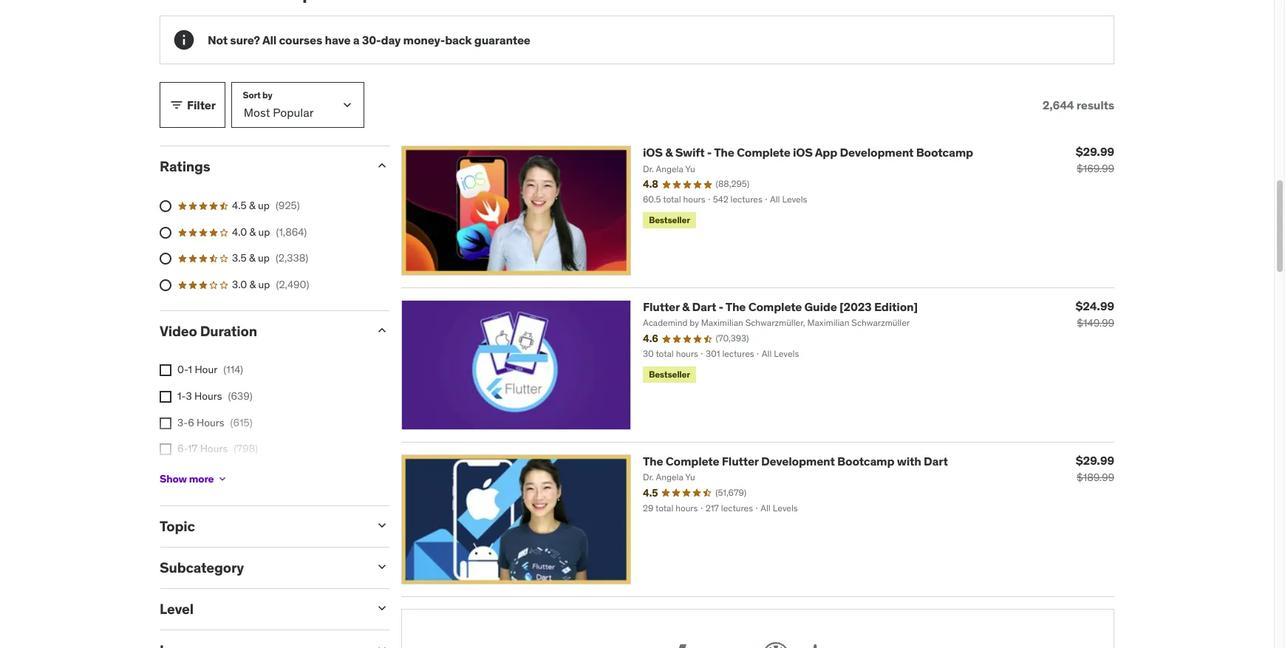 Task type: vqa. For each thing, say whether or not it's contained in the screenshot.


Task type: describe. For each thing, give the bounding box(es) containing it.
have
[[325, 32, 351, 47]]

2,644 results status
[[1043, 97, 1115, 112]]

1 horizontal spatial development
[[840, 145, 914, 160]]

2,644 results
[[1043, 97, 1115, 112]]

2 vertical spatial the
[[643, 454, 663, 469]]

more
[[189, 472, 214, 486]]

small image for level
[[375, 601, 389, 616]]

1 vertical spatial development
[[761, 454, 835, 469]]

$29.99 for the complete flutter development bootcamp with dart
[[1076, 453, 1115, 468]]

hours for 3-6 hours
[[197, 416, 224, 429]]

small image for ratings
[[375, 159, 389, 173]]

1 vertical spatial flutter
[[722, 454, 759, 469]]

complete for guide
[[748, 300, 802, 314]]

17+
[[177, 468, 194, 482]]

hour
[[195, 363, 217, 377]]

(798)
[[234, 442, 258, 455]]

4.0
[[232, 225, 247, 239]]

video duration button
[[160, 322, 363, 340]]

& for 3.0
[[249, 278, 256, 291]]

nasdaq image
[[657, 639, 742, 648]]

0-
[[177, 363, 188, 377]]

17+ hours
[[177, 468, 224, 482]]

money-
[[403, 32, 445, 47]]

3.5 & up (2,338)
[[232, 252, 308, 265]]

6-17 hours (798)
[[177, 442, 258, 455]]

small image for topic
[[375, 518, 389, 533]]

day
[[381, 32, 401, 47]]

1-
[[177, 390, 186, 403]]

(2,490)
[[276, 278, 309, 291]]

courses
[[279, 32, 322, 47]]

the complete flutter development bootcamp with dart
[[643, 454, 948, 469]]

ios & swift - the complete ios app development bootcamp
[[643, 145, 973, 160]]

1-3 hours (639)
[[177, 390, 253, 403]]

(114)
[[223, 363, 243, 377]]

& for flutter
[[682, 300, 690, 314]]

with
[[897, 454, 921, 469]]

guide
[[805, 300, 837, 314]]

3.0 & up (2,490)
[[232, 278, 309, 291]]

edition]
[[874, 300, 918, 314]]

$29.99 $169.99
[[1076, 144, 1115, 176]]

1 vertical spatial bootcamp
[[837, 454, 895, 469]]

3 small image from the top
[[375, 642, 389, 648]]

(639)
[[228, 390, 253, 403]]

level button
[[160, 600, 363, 618]]

(925)
[[276, 199, 300, 212]]

guarantee
[[474, 32, 531, 47]]

0 vertical spatial bootcamp
[[916, 145, 973, 160]]

& for 3.5
[[249, 252, 255, 265]]

[2023
[[840, 300, 872, 314]]

4.5
[[232, 199, 247, 212]]

complete for ios
[[737, 145, 791, 160]]

1 horizontal spatial dart
[[924, 454, 948, 469]]

app
[[815, 145, 837, 160]]

duration
[[200, 322, 257, 340]]



Task type: locate. For each thing, give the bounding box(es) containing it.
2 ios from the left
[[793, 145, 813, 160]]

$24.99
[[1076, 299, 1115, 314]]

up for 3.0 & up
[[258, 278, 270, 291]]

video duration
[[160, 322, 257, 340]]

xsmall image
[[160, 444, 171, 455]]

xsmall image right more
[[217, 473, 229, 485]]

subcategory button
[[160, 559, 363, 577]]

hours for 1-3 hours
[[194, 390, 222, 403]]

flutter & dart - the complete guide [2023 edition]
[[643, 300, 918, 314]]

3.0
[[232, 278, 247, 291]]

xsmall image left 1-
[[160, 391, 171, 403]]

up right 3.5
[[258, 252, 270, 265]]

3 up from the top
[[258, 252, 270, 265]]

1 vertical spatial dart
[[924, 454, 948, 469]]

hours right 3
[[194, 390, 222, 403]]

1 small image from the top
[[375, 159, 389, 173]]

30-
[[362, 32, 381, 47]]

1 horizontal spatial flutter
[[722, 454, 759, 469]]

-
[[707, 145, 712, 160], [719, 300, 723, 314]]

1 ios from the left
[[643, 145, 663, 160]]

17
[[188, 442, 198, 455]]

swift
[[675, 145, 705, 160]]

0 horizontal spatial development
[[761, 454, 835, 469]]

1 $29.99 from the top
[[1076, 144, 1115, 159]]

1 horizontal spatial bootcamp
[[916, 145, 973, 160]]

up
[[258, 199, 270, 212], [258, 225, 270, 239], [258, 252, 270, 265], [258, 278, 270, 291]]

sure?
[[230, 32, 260, 47]]

$169.99
[[1077, 162, 1115, 176]]

the complete flutter development bootcamp with dart link
[[643, 454, 948, 469]]

$149.99
[[1077, 317, 1115, 330]]

$29.99
[[1076, 144, 1115, 159], [1076, 453, 1115, 468]]

ios left app
[[793, 145, 813, 160]]

1 vertical spatial $29.99
[[1076, 453, 1115, 468]]

hours for 6-17 hours
[[200, 442, 228, 455]]

development
[[840, 145, 914, 160], [761, 454, 835, 469]]

0 horizontal spatial dart
[[692, 300, 716, 314]]

up for 4.0 & up
[[258, 225, 270, 239]]

xsmall image left 3-
[[160, 417, 171, 429]]

0 horizontal spatial bootcamp
[[837, 454, 895, 469]]

1 horizontal spatial -
[[719, 300, 723, 314]]

4 up from the top
[[258, 278, 270, 291]]

ratings
[[160, 158, 210, 176]]

a
[[353, 32, 360, 47]]

topic button
[[160, 518, 363, 535]]

box image
[[810, 639, 860, 648]]

up for 4.5 & up
[[258, 199, 270, 212]]

2 up from the top
[[258, 225, 270, 239]]

topic
[[160, 518, 195, 535]]

subcategory
[[160, 559, 244, 577]]

- for dart
[[719, 300, 723, 314]]

4.5 & up (925)
[[232, 199, 300, 212]]

back
[[445, 32, 472, 47]]

1
[[188, 363, 192, 377]]

level
[[160, 600, 194, 618]]

small image inside filter button
[[169, 98, 184, 113]]

the
[[714, 145, 734, 160], [726, 300, 746, 314], [643, 454, 663, 469]]

0 vertical spatial $29.99
[[1076, 144, 1115, 159]]

small image for subcategory
[[375, 560, 389, 574]]

(1,864)
[[276, 225, 307, 239]]

hours right 6
[[197, 416, 224, 429]]

up for 3.5 & up
[[258, 252, 270, 265]]

2 vertical spatial small image
[[375, 642, 389, 648]]

all
[[262, 32, 276, 47]]

video
[[160, 322, 197, 340]]

1 vertical spatial -
[[719, 300, 723, 314]]

xsmall image inside show more button
[[217, 473, 229, 485]]

small image for video duration
[[375, 323, 389, 337]]

complete
[[737, 145, 791, 160], [748, 300, 802, 314], [666, 454, 719, 469]]

xsmall image
[[160, 365, 171, 377], [160, 391, 171, 403], [160, 417, 171, 429], [217, 473, 229, 485]]

hours right 17+
[[196, 468, 224, 482]]

1 vertical spatial complete
[[748, 300, 802, 314]]

volkswagen image
[[760, 639, 792, 648]]

& for 4.0
[[249, 225, 256, 239]]

- for swift
[[707, 145, 712, 160]]

show
[[160, 472, 187, 486]]

2 small image from the top
[[375, 323, 389, 337]]

4.0 & up (1,864)
[[232, 225, 307, 239]]

the for dart
[[726, 300, 746, 314]]

0 vertical spatial dart
[[692, 300, 716, 314]]

flutter
[[643, 300, 680, 314], [722, 454, 759, 469]]

dart
[[692, 300, 716, 314], [924, 454, 948, 469]]

ios left 'swift'
[[643, 145, 663, 160]]

small image
[[169, 98, 184, 113], [375, 518, 389, 533], [375, 560, 389, 574], [375, 601, 389, 616]]

up right 3.0
[[258, 278, 270, 291]]

bootcamp
[[916, 145, 973, 160], [837, 454, 895, 469]]

show more
[[160, 472, 214, 486]]

0 horizontal spatial -
[[707, 145, 712, 160]]

filter button
[[160, 82, 225, 128]]

not
[[208, 32, 228, 47]]

1 horizontal spatial ios
[[793, 145, 813, 160]]

0 vertical spatial complete
[[737, 145, 791, 160]]

1 up from the top
[[258, 199, 270, 212]]

xsmall image for 0-
[[160, 365, 171, 377]]

$29.99 $189.99
[[1076, 453, 1115, 484]]

up left (925)
[[258, 199, 270, 212]]

0 vertical spatial the
[[714, 145, 734, 160]]

1 vertical spatial the
[[726, 300, 746, 314]]

3.5
[[232, 252, 247, 265]]

0-1 hour (114)
[[177, 363, 243, 377]]

0 vertical spatial flutter
[[643, 300, 680, 314]]

up right 4.0
[[258, 225, 270, 239]]

the for swift
[[714, 145, 734, 160]]

3-
[[177, 416, 188, 429]]

&
[[665, 145, 673, 160], [249, 199, 255, 212], [249, 225, 256, 239], [249, 252, 255, 265], [249, 278, 256, 291], [682, 300, 690, 314]]

0 vertical spatial -
[[707, 145, 712, 160]]

6-
[[177, 442, 188, 455]]

xsmall image for 1-
[[160, 391, 171, 403]]

ios & swift - the complete ios app development bootcamp link
[[643, 145, 973, 160]]

not sure? all courses have a 30-day money-back guarantee
[[208, 32, 531, 47]]

0 horizontal spatial ios
[[643, 145, 663, 160]]

$24.99 $149.99
[[1076, 299, 1115, 330]]

(615)
[[230, 416, 253, 429]]

show more button
[[160, 464, 229, 494]]

(2,338)
[[276, 252, 308, 265]]

6
[[188, 416, 194, 429]]

hours right 17
[[200, 442, 228, 455]]

& for ios
[[665, 145, 673, 160]]

2,644
[[1043, 97, 1074, 112]]

$29.99 up $169.99 at the top right of the page
[[1076, 144, 1115, 159]]

xsmall image for 3-
[[160, 417, 171, 429]]

filter
[[187, 97, 216, 112]]

results
[[1077, 97, 1115, 112]]

& for 4.5
[[249, 199, 255, 212]]

$29.99 for ios & swift - the complete ios app development bootcamp
[[1076, 144, 1115, 159]]

xsmall image left 0-
[[160, 365, 171, 377]]

2 $29.99 from the top
[[1076, 453, 1115, 468]]

0 horizontal spatial flutter
[[643, 300, 680, 314]]

3-6 hours (615)
[[177, 416, 253, 429]]

ios
[[643, 145, 663, 160], [793, 145, 813, 160]]

1 vertical spatial small image
[[375, 323, 389, 337]]

$189.99
[[1077, 471, 1115, 484]]

0 vertical spatial small image
[[375, 159, 389, 173]]

0 vertical spatial development
[[840, 145, 914, 160]]

ratings button
[[160, 158, 363, 176]]

flutter & dart - the complete guide [2023 edition] link
[[643, 300, 918, 314]]

2 vertical spatial complete
[[666, 454, 719, 469]]

small image
[[375, 159, 389, 173], [375, 323, 389, 337], [375, 642, 389, 648]]

hours
[[194, 390, 222, 403], [197, 416, 224, 429], [200, 442, 228, 455], [196, 468, 224, 482]]

$29.99 up $189.99
[[1076, 453, 1115, 468]]

3
[[186, 390, 192, 403]]



